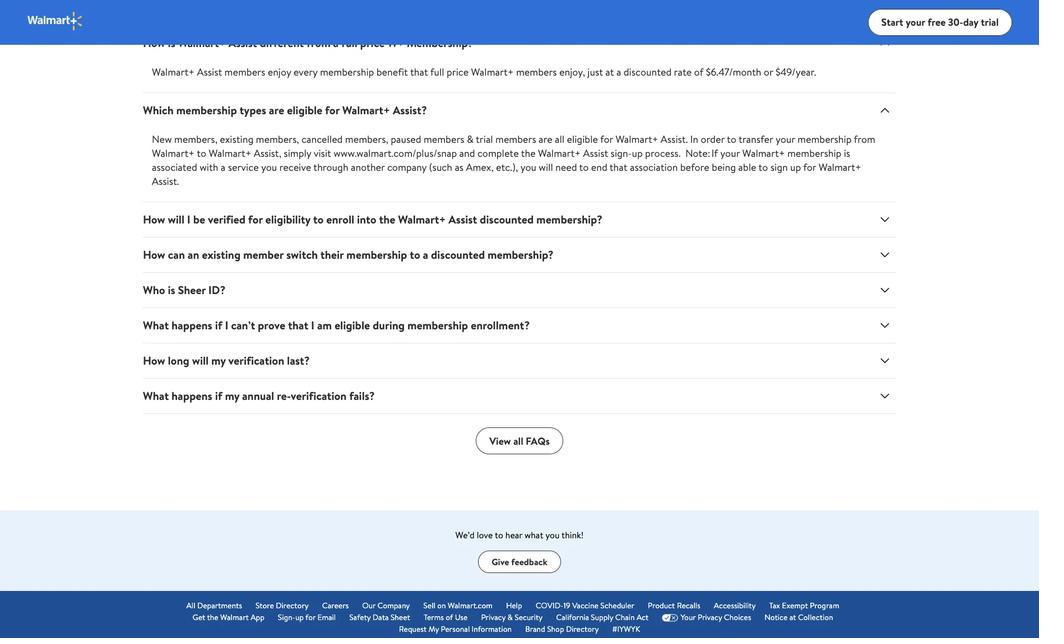 Task type: describe. For each thing, give the bounding box(es) containing it.
annual
[[242, 388, 274, 404]]

complete
[[477, 146, 519, 160]]

amex,
[[466, 160, 494, 174]]

the inside the tax exempt program get the walmart app
[[207, 612, 218, 623]]

0 vertical spatial verification
[[228, 353, 284, 368]]

enjoy
[[268, 65, 291, 79]]

2 horizontal spatial i
[[311, 318, 314, 333]]

0 vertical spatial membership?
[[536, 212, 602, 227]]

enjoy,
[[559, 65, 585, 79]]

to right order
[[727, 132, 736, 146]]

members left "enjoy,"
[[516, 65, 557, 79]]

0 horizontal spatial you
[[261, 160, 277, 174]]

3 members, from the left
[[345, 132, 388, 146]]

how for how will i be verified for eligibility to enroll into the walmart+ assist discounted membership?
[[143, 212, 165, 227]]

brand shop directory link
[[525, 624, 599, 636]]

what happens if i can't prove that i am eligible during membership enrollment?
[[143, 318, 530, 333]]

which
[[143, 103, 174, 118]]

store directory link
[[256, 600, 309, 612]]

collection
[[798, 612, 833, 623]]

get the walmart app link
[[192, 612, 264, 624]]

sheer
[[178, 282, 206, 298]]

app
[[251, 612, 264, 623]]

can
[[168, 247, 185, 262]]

think!
[[562, 529, 584, 541]]

during
[[373, 318, 405, 333]]

will inside new members, existing members, cancelled members, paused members & trial members are all eligible for walmart+ assist. in order to transfer your membership from walmart+ to walmart+ assist, simply visit www.walmart.com/plus/snap and complete the walmart+ assist sign-up process.  note: if your walmart+ membership is associated with a service you receive through another company (such as amex, etc.), you will need to end that association before being able to sign up for walmart+ assist.
[[539, 160, 553, 174]]

request
[[399, 624, 427, 635]]

assist inside new members, existing members, cancelled members, paused members & trial members are all eligible for walmart+ assist. in order to transfer your membership from walmart+ to walmart+ assist, simply visit www.walmart.com/plus/snap and complete the walmart+ assist sign-up process.  note: if your walmart+ membership is associated with a service you receive through another company (such as amex, etc.), you will need to end that association before being able to sign up for walmart+ assist.
[[583, 146, 608, 160]]

1 horizontal spatial up
[[632, 146, 643, 160]]

safety data sheet
[[349, 612, 410, 623]]

how is walmart+ assist different from a full price w+ membership?
[[143, 35, 473, 50]]

california
[[556, 612, 589, 623]]

which membership types are eligible for walmart+ assist? image
[[878, 104, 892, 117]]

as
[[455, 160, 464, 174]]

members up (such at top
[[424, 132, 464, 146]]

view all faqs link
[[476, 428, 563, 455]]

who
[[143, 282, 165, 298]]

all departments
[[186, 600, 242, 611]]

california supply chain act link
[[556, 612, 649, 624]]

privacy inside the your privacy choices link
[[698, 612, 722, 623]]

what for what happens if my annual re-verification fails?
[[143, 388, 169, 404]]

privacy & security
[[481, 612, 543, 623]]

1 vertical spatial directory
[[566, 624, 599, 635]]

are inside new members, existing members, cancelled members, paused members & trial members are all eligible for walmart+ assist. in order to transfer your membership from walmart+ to walmart+ assist, simply visit www.walmart.com/plus/snap and complete the walmart+ assist sign-up process.  note: if your walmart+ membership is associated with a service you receive through another company (such as amex, etc.), you will need to end that association before being able to sign up for walmart+ assist.
[[539, 132, 552, 146]]

is for who is sheer id?
[[168, 282, 175, 298]]

end
[[591, 160, 607, 174]]

how long will my verification last?
[[143, 353, 310, 368]]

am
[[317, 318, 332, 333]]

process.
[[645, 146, 681, 160]]

order
[[701, 132, 725, 146]]

to left the sign
[[759, 160, 768, 174]]

to right new
[[197, 146, 206, 160]]

fails?
[[349, 388, 375, 404]]

give feedback
[[492, 556, 547, 568]]

security
[[515, 612, 543, 623]]

love
[[477, 529, 493, 541]]

our company link
[[362, 600, 410, 612]]

to left enroll
[[313, 212, 324, 227]]

request my personal information link
[[399, 624, 512, 636]]

re-
[[277, 388, 291, 404]]

brand
[[525, 624, 545, 635]]

sheet
[[391, 612, 410, 623]]

0 horizontal spatial i
[[187, 212, 190, 227]]

walmart plus image
[[27, 11, 83, 31]]

for up end
[[600, 132, 613, 146]]

our
[[362, 600, 376, 611]]

id?
[[208, 282, 226, 298]]

1 vertical spatial membership?
[[488, 247, 554, 262]]

my
[[429, 624, 439, 635]]

start
[[881, 15, 903, 29]]

assist. in
[[661, 132, 698, 146]]

covid-19 vaccine scheduler link
[[536, 600, 634, 612]]

start your free 30-day trial button
[[868, 9, 1012, 36]]

on
[[437, 600, 446, 611]]

program
[[810, 600, 839, 611]]

how for how can an existing member switch their membership to a discounted membership?
[[143, 247, 165, 262]]

all inside new members, existing members, cancelled members, paused members & trial members are all eligible for walmart+ assist. in order to transfer your membership from walmart+ to walmart+ assist, simply visit www.walmart.com/plus/snap and complete the walmart+ assist sign-up process.  note: if your walmart+ membership is associated with a service you receive through another company (such as amex, etc.), you will need to end that association before being able to sign up for walmart+ assist.
[[555, 132, 564, 146]]

able
[[738, 160, 756, 174]]

product recalls link
[[648, 600, 701, 612]]

1 vertical spatial price
[[447, 65, 469, 79]]

1 horizontal spatial your
[[776, 132, 795, 146]]

tax exempt program get the walmart app
[[192, 600, 839, 623]]

shop
[[547, 624, 564, 635]]

supply
[[591, 612, 613, 623]]

feedback
[[511, 556, 547, 568]]

how will i be verified for eligibility to enroll into the walmart+ assist discounted membership?
[[143, 212, 602, 227]]

tax exempt program link
[[769, 600, 839, 612]]

notice
[[765, 612, 788, 623]]

every
[[294, 65, 318, 79]]

hear
[[505, 529, 522, 541]]

with
[[200, 160, 218, 174]]

product
[[648, 600, 675, 611]]

#iywyk link
[[612, 624, 640, 636]]

use
[[455, 612, 468, 623]]

who is sheer id?
[[143, 282, 226, 298]]

give
[[492, 556, 509, 568]]

membership?
[[407, 35, 473, 50]]

privacy choices icon image
[[662, 614, 678, 622]]

free
[[928, 15, 946, 29]]

start your free 30-day trial
[[881, 15, 999, 29]]

brand shop directory
[[525, 624, 599, 635]]

who is sheer id? image
[[878, 284, 892, 297]]

sell
[[423, 600, 435, 611]]

how long will my verification last? image
[[878, 354, 892, 368]]

your privacy choices
[[681, 612, 751, 623]]

etc.),
[[496, 160, 518, 174]]

enroll
[[326, 212, 354, 227]]

privacy & security link
[[481, 612, 543, 624]]

1 vertical spatial will
[[168, 212, 184, 227]]

how can an existing member switch their membership to a discounted membership? image
[[878, 248, 892, 262]]

we'd
[[455, 529, 475, 541]]

walmart
[[220, 612, 249, 623]]

walmart+ assist members enjoy every membership benefit that full price walmart+ members enjoy, just at a discounted rate of $6.47/month or $49/year.
[[152, 65, 816, 79]]

association
[[630, 160, 678, 174]]

my for verification
[[211, 353, 226, 368]]

1 horizontal spatial full
[[430, 65, 444, 79]]

verified
[[208, 212, 245, 227]]

0 vertical spatial are
[[269, 103, 284, 118]]



Task type: locate. For each thing, give the bounding box(es) containing it.
for right verified in the top of the page
[[248, 212, 263, 227]]

how will i be verified for eligibility to enroll into the walmart+ assist discounted membership? image
[[878, 213, 892, 226]]

benefit
[[376, 65, 408, 79]]

accessibility
[[714, 600, 756, 611]]

0 horizontal spatial members,
[[174, 132, 217, 146]]

existing inside new members, existing members, cancelled members, paused members & trial members are all eligible for walmart+ assist. in order to transfer your membership from walmart+ to walmart+ assist, simply visit www.walmart.com/plus/snap and complete the walmart+ assist sign-up process.  note: if your walmart+ membership is associated with a service you receive through another company (such as amex, etc.), you will need to end that association before being able to sign up for walmart+ assist.
[[220, 132, 253, 146]]

trial
[[981, 15, 999, 29], [476, 132, 493, 146]]

1 vertical spatial is
[[844, 146, 850, 160]]

0 vertical spatial all
[[555, 132, 564, 146]]

0 horizontal spatial all
[[513, 434, 523, 448]]

notice at collection request my personal information
[[399, 612, 833, 635]]

0 horizontal spatial that
[[288, 318, 308, 333]]

my left annual on the bottom left
[[225, 388, 239, 404]]

1 vertical spatial happens
[[171, 388, 212, 404]]

0 vertical spatial directory
[[276, 600, 309, 611]]

existing up service
[[220, 132, 253, 146]]

sign-
[[611, 146, 632, 160]]

& down help
[[508, 612, 513, 623]]

the right 'etc.),'
[[521, 146, 536, 160]]

0 horizontal spatial of
[[446, 612, 453, 623]]

0 vertical spatial is
[[168, 35, 175, 50]]

my right long
[[211, 353, 226, 368]]

0 vertical spatial eligible
[[287, 103, 322, 118]]

your
[[906, 15, 925, 29], [776, 132, 795, 146], [720, 146, 740, 160]]

1 horizontal spatial directory
[[566, 624, 599, 635]]

& inside new members, existing members, cancelled members, paused members & trial members are all eligible for walmart+ assist. in order to transfer your membership from walmart+ to walmart+ assist, simply visit www.walmart.com/plus/snap and complete the walmart+ assist sign-up process.  note: if your walmart+ membership is associated with a service you receive through another company (such as amex, etc.), you will need to end that association before being able to sign up for walmart+ assist.
[[467, 132, 474, 146]]

2 horizontal spatial you
[[546, 529, 560, 541]]

store directory
[[256, 600, 309, 611]]

directory down california
[[566, 624, 599, 635]]

directory
[[276, 600, 309, 611], [566, 624, 599, 635]]

0 vertical spatial from
[[307, 35, 331, 50]]

all up need on the right of page
[[555, 132, 564, 146]]

trial inside button
[[981, 15, 999, 29]]

paused
[[391, 132, 421, 146]]

0 vertical spatial will
[[539, 160, 553, 174]]

the right into
[[379, 212, 395, 227]]

for left the email
[[306, 612, 316, 623]]

the down all departments
[[207, 612, 218, 623]]

0 horizontal spatial will
[[168, 212, 184, 227]]

before
[[680, 160, 709, 174]]

terms of use
[[424, 612, 468, 623]]

company
[[378, 600, 410, 611]]

1 vertical spatial that
[[610, 160, 628, 174]]

membership
[[320, 65, 374, 79], [176, 103, 237, 118], [798, 132, 852, 146], [787, 146, 842, 160], [346, 247, 407, 262], [407, 318, 468, 333]]

eligible inside new members, existing members, cancelled members, paused members & trial members are all eligible for walmart+ assist. in order to transfer your membership from walmart+ to walmart+ assist, simply visit www.walmart.com/plus/snap and complete the walmart+ assist sign-up process.  note: if your walmart+ membership is associated with a service you receive through another company (such as amex, etc.), you will need to end that association before being able to sign up for walmart+ assist.
[[567, 132, 598, 146]]

you right 'etc.),'
[[520, 160, 536, 174]]

you right the what
[[546, 529, 560, 541]]

if
[[215, 318, 222, 333], [215, 388, 222, 404]]

your up the sign
[[776, 132, 795, 146]]

0 horizontal spatial directory
[[276, 600, 309, 611]]

from inside new members, existing members, cancelled members, paused members & trial members are all eligible for walmart+ assist. in order to transfer your membership from walmart+ to walmart+ assist, simply visit www.walmart.com/plus/snap and complete the walmart+ assist sign-up process.  note: if your walmart+ membership is associated with a service you receive through another company (such as amex, etc.), you will need to end that association before being able to sign up for walmart+ assist.
[[854, 132, 875, 146]]

if for i
[[215, 318, 222, 333]]

1 horizontal spatial verification
[[291, 388, 347, 404]]

that right end
[[610, 160, 628, 174]]

up down store directory
[[295, 612, 304, 623]]

1 vertical spatial if
[[215, 388, 222, 404]]

what for what happens if i can't prove that i am eligible during membership enrollment?
[[143, 318, 169, 333]]

act
[[637, 612, 649, 623]]

how for how long will my verification last?
[[143, 353, 165, 368]]

verification up annual on the bottom left
[[228, 353, 284, 368]]

2 vertical spatial the
[[207, 612, 218, 623]]

into
[[357, 212, 376, 227]]

0 vertical spatial what
[[143, 318, 169, 333]]

1 vertical spatial &
[[508, 612, 513, 623]]

cancelled
[[302, 132, 343, 146]]

1 horizontal spatial trial
[[981, 15, 999, 29]]

that inside new members, existing members, cancelled members, paused members & trial members are all eligible for walmart+ assist. in order to transfer your membership from walmart+ to walmart+ assist, simply visit www.walmart.com/plus/snap and complete the walmart+ assist sign-up process.  note: if your walmart+ membership is associated with a service you receive through another company (such as amex, etc.), you will need to end that association before being able to sign up for walmart+ assist.
[[610, 160, 628, 174]]

2 horizontal spatial eligible
[[567, 132, 598, 146]]

of left 'use'
[[446, 612, 453, 623]]

verification
[[228, 353, 284, 368], [291, 388, 347, 404]]

2 what from the top
[[143, 388, 169, 404]]

that right benefit
[[410, 65, 428, 79]]

a inside new members, existing members, cancelled members, paused members & trial members are all eligible for walmart+ assist. in order to transfer your membership from walmart+ to walmart+ assist, simply visit www.walmart.com/plus/snap and complete the walmart+ assist sign-up process.  note: if your walmart+ membership is associated with a service you receive through another company (such as amex, etc.), you will need to end that association before being able to sign up for walmart+ assist.
[[221, 160, 226, 174]]

of
[[694, 65, 704, 79], [446, 612, 453, 623]]

2 vertical spatial that
[[288, 318, 308, 333]]

walmart.com
[[448, 600, 493, 611]]

trial right and
[[476, 132, 493, 146]]

covid-
[[536, 600, 563, 611]]

verification down last?
[[291, 388, 347, 404]]

how can an existing member switch their membership to a discounted membership?
[[143, 247, 554, 262]]

last?
[[287, 353, 310, 368]]

price left 'w+'
[[360, 35, 385, 50]]

1 horizontal spatial the
[[379, 212, 395, 227]]

0 horizontal spatial up
[[295, 612, 304, 623]]

1 vertical spatial verification
[[291, 388, 347, 404]]

how for how is walmart+ assist different from a full price w+ membership?
[[143, 35, 165, 50]]

i left can't
[[225, 318, 228, 333]]

0 vertical spatial existing
[[220, 132, 253, 146]]

how is walmart+ assist different from a full price w+ membership? image
[[878, 36, 892, 50]]

0 horizontal spatial &
[[467, 132, 474, 146]]

to left end
[[579, 160, 589, 174]]

california supply chain act
[[556, 612, 649, 623]]

is for how is walmart+ assist different from a full price w+ membership?
[[168, 35, 175, 50]]

2 members, from the left
[[256, 132, 299, 146]]

transfer
[[739, 132, 773, 146]]

2 vertical spatial will
[[192, 353, 209, 368]]

sell on walmart.com link
[[423, 600, 493, 612]]

1 if from the top
[[215, 318, 222, 333]]

0 horizontal spatial at
[[606, 65, 614, 79]]

0 vertical spatial that
[[410, 65, 428, 79]]

1 horizontal spatial &
[[508, 612, 513, 623]]

what happens if i can't prove that i am eligible during membership enrollment? image
[[878, 319, 892, 332]]

of right rate
[[694, 65, 704, 79]]

price down membership?
[[447, 65, 469, 79]]

2 how from the top
[[143, 212, 165, 227]]

happens for my
[[171, 388, 212, 404]]

trial inside new members, existing members, cancelled members, paused members & trial members are all eligible for walmart+ assist. in order to transfer your membership from walmart+ to walmart+ assist, simply visit www.walmart.com/plus/snap and complete the walmart+ assist sign-up process.  note: if your walmart+ membership is associated with a service you receive through another company (such as amex, etc.), you will need to end that association before being able to sign up for walmart+ assist.
[[476, 132, 493, 146]]

0 vertical spatial &
[[467, 132, 474, 146]]

1 vertical spatial discounted
[[480, 212, 534, 227]]

0 vertical spatial happens
[[171, 318, 212, 333]]

view all faqs
[[489, 434, 550, 448]]

1 horizontal spatial at
[[790, 612, 796, 623]]

2 privacy from the left
[[698, 612, 722, 623]]

0 vertical spatial of
[[694, 65, 704, 79]]

members, up another
[[345, 132, 388, 146]]

if left can't
[[215, 318, 222, 333]]

rate
[[674, 65, 692, 79]]

help
[[506, 600, 522, 611]]

day
[[963, 15, 979, 29]]

you
[[261, 160, 277, 174], [520, 160, 536, 174], [546, 529, 560, 541]]

1 happens from the top
[[171, 318, 212, 333]]

0 vertical spatial if
[[215, 318, 222, 333]]

1 vertical spatial trial
[[476, 132, 493, 146]]

2 horizontal spatial that
[[610, 160, 628, 174]]

faqs
[[526, 434, 550, 448]]

1 vertical spatial at
[[790, 612, 796, 623]]

1 vertical spatial are
[[539, 132, 552, 146]]

1 vertical spatial from
[[854, 132, 875, 146]]

3 how from the top
[[143, 247, 165, 262]]

is
[[168, 35, 175, 50], [844, 146, 850, 160], [168, 282, 175, 298]]

terms of use link
[[424, 612, 468, 624]]

my
[[211, 353, 226, 368], [225, 388, 239, 404]]

i left be
[[187, 212, 190, 227]]

0 horizontal spatial full
[[341, 35, 357, 50]]

eligibility
[[265, 212, 311, 227]]

1 horizontal spatial all
[[555, 132, 564, 146]]

0 horizontal spatial from
[[307, 35, 331, 50]]

sign
[[770, 160, 788, 174]]

product recalls
[[648, 600, 701, 611]]

sign-up for email
[[278, 612, 336, 623]]

happens down long
[[171, 388, 212, 404]]

2 horizontal spatial members,
[[345, 132, 388, 146]]

assist?
[[393, 103, 427, 118]]

0 horizontal spatial price
[[360, 35, 385, 50]]

all
[[186, 600, 195, 611]]

associated
[[152, 160, 197, 174]]

2 happens from the top
[[171, 388, 212, 404]]

will left need on the right of page
[[539, 160, 553, 174]]

and
[[459, 146, 475, 160]]

0 vertical spatial the
[[521, 146, 536, 160]]

1 vertical spatial full
[[430, 65, 444, 79]]

directory up "sign-"
[[276, 600, 309, 611]]

eligible up need on the right of page
[[567, 132, 598, 146]]

new members, existing members, cancelled members, paused members & trial members are all eligible for walmart+ assist. in order to transfer your membership from walmart+ to walmart+ assist, simply visit www.walmart.com/plus/snap and complete the walmart+ assist sign-up process.  note: if your walmart+ membership is associated with a service you receive through another company (such as amex, etc.), you will need to end that association before being able to sign up for walmart+ assist.
[[152, 132, 875, 188]]

what down who
[[143, 318, 169, 333]]

members up 'etc.),'
[[495, 132, 536, 146]]

members, up with
[[174, 132, 217, 146]]

1 horizontal spatial of
[[694, 65, 704, 79]]

2 horizontal spatial your
[[906, 15, 925, 29]]

2 vertical spatial is
[[168, 282, 175, 298]]

that
[[410, 65, 428, 79], [610, 160, 628, 174], [288, 318, 308, 333]]

is inside new members, existing members, cancelled members, paused members & trial members are all eligible for walmart+ assist. in order to transfer your membership from walmart+ to walmart+ assist, simply visit www.walmart.com/plus/snap and complete the walmart+ assist sign-up process.  note: if your walmart+ membership is associated with a service you receive through another company (such as amex, etc.), you will need to end that association before being able to sign up for walmart+ assist.
[[844, 146, 850, 160]]

1 what from the top
[[143, 318, 169, 333]]

from
[[307, 35, 331, 50], [854, 132, 875, 146]]

for up cancelled
[[325, 103, 340, 118]]

1 horizontal spatial price
[[447, 65, 469, 79]]

what
[[143, 318, 169, 333], [143, 388, 169, 404]]

how
[[143, 35, 165, 50], [143, 212, 165, 227], [143, 247, 165, 262], [143, 353, 165, 368]]

are right the types
[[269, 103, 284, 118]]

data
[[373, 612, 389, 623]]

0 horizontal spatial the
[[207, 612, 218, 623]]

will left be
[[168, 212, 184, 227]]

vaccine
[[572, 600, 599, 611]]

$49/year.
[[776, 65, 816, 79]]

0 vertical spatial discounted
[[624, 65, 672, 79]]

what happens if my annual re-verification fails? image
[[878, 390, 892, 403]]

up right the sign
[[790, 160, 801, 174]]

2 horizontal spatial will
[[539, 160, 553, 174]]

you right service
[[261, 160, 277, 174]]

trial right day
[[981, 15, 999, 29]]

1 horizontal spatial are
[[539, 132, 552, 146]]

to right love on the left
[[495, 529, 503, 541]]

privacy up information
[[481, 612, 506, 623]]

privacy inside privacy & security link
[[481, 612, 506, 623]]

all right 'view'
[[513, 434, 523, 448]]

existing right an
[[202, 247, 241, 262]]

if down 'how long will my verification last?'
[[215, 388, 222, 404]]

prove
[[258, 318, 285, 333]]

2 vertical spatial eligible
[[335, 318, 370, 333]]

your privacy choices link
[[662, 612, 751, 624]]

w+
[[388, 35, 404, 50]]

1 horizontal spatial from
[[854, 132, 875, 146]]

1 horizontal spatial i
[[225, 318, 228, 333]]

your
[[681, 612, 696, 623]]

the inside new members, existing members, cancelled members, paused members & trial members are all eligible for walmart+ assist. in order to transfer your membership from walmart+ to walmart+ assist, simply visit www.walmart.com/plus/snap and complete the walmart+ assist sign-up process.  note: if your walmart+ membership is associated with a service you receive through another company (such as amex, etc.), you will need to end that association before being able to sign up for walmart+ assist.
[[521, 146, 536, 160]]

long
[[168, 353, 189, 368]]

2 horizontal spatial up
[[790, 160, 801, 174]]

full left 'w+'
[[341, 35, 357, 50]]

at down "exempt"
[[790, 612, 796, 623]]

1 members, from the left
[[174, 132, 217, 146]]

types
[[240, 103, 266, 118]]

being
[[712, 160, 736, 174]]

privacy right your
[[698, 612, 722, 623]]

2 horizontal spatial the
[[521, 146, 536, 160]]

email
[[317, 612, 336, 623]]

1 vertical spatial my
[[225, 388, 239, 404]]

2 vertical spatial discounted
[[431, 247, 485, 262]]

that left am
[[288, 318, 308, 333]]

1 horizontal spatial will
[[192, 353, 209, 368]]

switch
[[286, 247, 318, 262]]

1 horizontal spatial that
[[410, 65, 428, 79]]

0 vertical spatial my
[[211, 353, 226, 368]]

& up amex,
[[467, 132, 474, 146]]

2 if from the top
[[215, 388, 222, 404]]

departments
[[197, 600, 242, 611]]

your inside button
[[906, 15, 925, 29]]

1 vertical spatial what
[[143, 388, 169, 404]]

what
[[525, 529, 543, 541]]

at inside notice at collection request my personal information
[[790, 612, 796, 623]]

your right before
[[720, 146, 740, 160]]

1 vertical spatial eligible
[[567, 132, 598, 146]]

1 horizontal spatial members,
[[256, 132, 299, 146]]

will right long
[[192, 353, 209, 368]]

if for my
[[215, 388, 222, 404]]

0 vertical spatial at
[[606, 65, 614, 79]]

4 how from the top
[[143, 353, 165, 368]]

1 how from the top
[[143, 35, 165, 50]]

1 horizontal spatial privacy
[[698, 612, 722, 623]]

1 horizontal spatial you
[[520, 160, 536, 174]]

choices
[[724, 612, 751, 623]]

my for annual
[[225, 388, 239, 404]]

or
[[764, 65, 773, 79]]

are
[[269, 103, 284, 118], [539, 132, 552, 146]]

notice at collection link
[[765, 612, 833, 624]]

1 privacy from the left
[[481, 612, 506, 623]]

#iywyk
[[612, 624, 640, 635]]

what down long
[[143, 388, 169, 404]]

0 vertical spatial price
[[360, 35, 385, 50]]

enrollment?
[[471, 318, 530, 333]]

your left free
[[906, 15, 925, 29]]

1 vertical spatial all
[[513, 434, 523, 448]]

0 vertical spatial full
[[341, 35, 357, 50]]

0 horizontal spatial trial
[[476, 132, 493, 146]]

for right the sign
[[803, 160, 816, 174]]

assist
[[228, 35, 257, 50], [197, 65, 222, 79], [583, 146, 608, 160], [449, 212, 477, 227]]

are right complete
[[539, 132, 552, 146]]

full down membership?
[[430, 65, 444, 79]]

to down how will i be verified for eligibility to enroll into the walmart+ assist discounted membership?
[[410, 247, 420, 262]]

at right just
[[606, 65, 614, 79]]

view
[[489, 434, 511, 448]]

members,
[[174, 132, 217, 146], [256, 132, 299, 146], [345, 132, 388, 146]]

0 horizontal spatial privacy
[[481, 612, 506, 623]]

0 horizontal spatial verification
[[228, 353, 284, 368]]

i left am
[[311, 318, 314, 333]]

happens down sheer
[[171, 318, 212, 333]]

up left "process."
[[632, 146, 643, 160]]

we'd love to hear what you think!
[[455, 529, 584, 541]]

1 vertical spatial the
[[379, 212, 395, 227]]

happens
[[171, 318, 212, 333], [171, 388, 212, 404]]

members
[[225, 65, 265, 79], [516, 65, 557, 79], [424, 132, 464, 146], [495, 132, 536, 146]]

a
[[333, 35, 339, 50], [617, 65, 621, 79], [221, 160, 226, 174], [423, 247, 428, 262]]

1 vertical spatial of
[[446, 612, 453, 623]]

eligible up cancelled
[[287, 103, 322, 118]]

0 vertical spatial trial
[[981, 15, 999, 29]]

1 horizontal spatial eligible
[[335, 318, 370, 333]]

0 horizontal spatial your
[[720, 146, 740, 160]]

happens for i
[[171, 318, 212, 333]]

members, down which membership types are eligible for walmart+ assist?
[[256, 132, 299, 146]]

members left enjoy
[[225, 65, 265, 79]]

1 vertical spatial existing
[[202, 247, 241, 262]]

eligible right am
[[335, 318, 370, 333]]

0 horizontal spatial are
[[269, 103, 284, 118]]



Task type: vqa. For each thing, say whether or not it's contained in the screenshot.
1st What
yes



